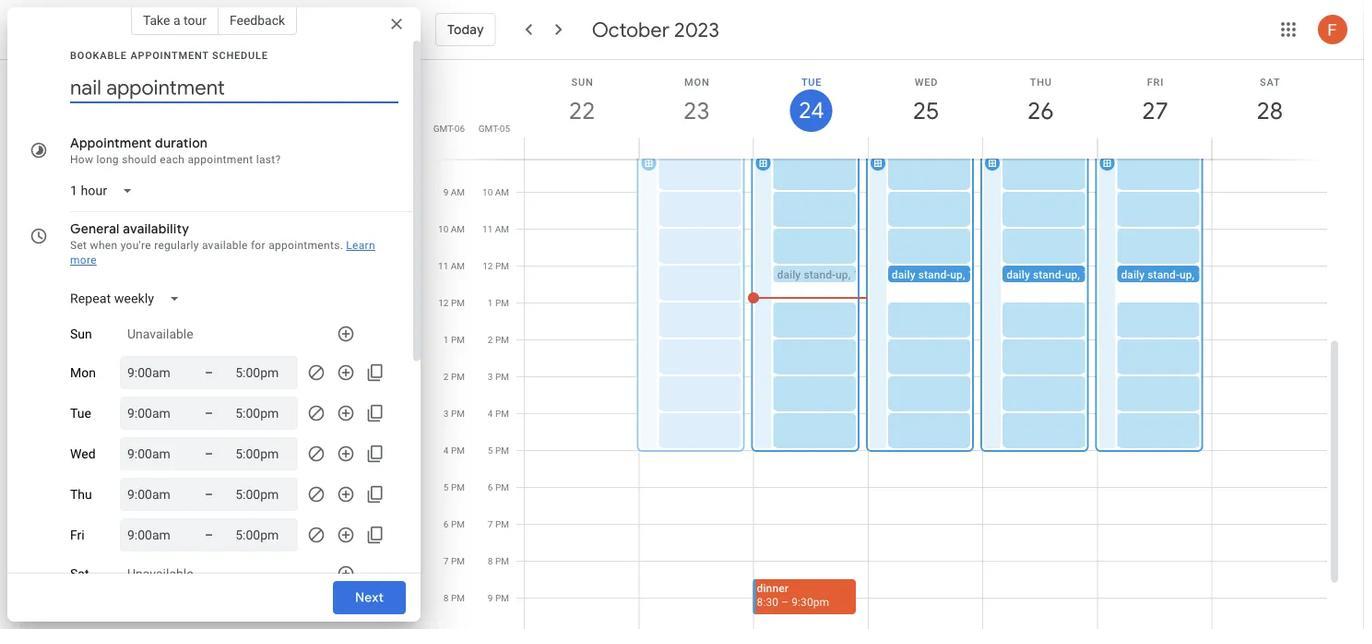 Task type: locate. For each thing, give the bounding box(es) containing it.
1 vertical spatial 7 pm
[[444, 556, 465, 567]]

0 horizontal spatial 10
[[438, 224, 449, 235]]

1 horizontal spatial 2 pm
[[488, 335, 509, 346]]

thu left start time on thursdays text box
[[70, 487, 92, 502]]

wed for wed 25
[[915, 76, 939, 88]]

wed up the wednesday, october 25 element on the right top of page
[[915, 76, 939, 88]]

– left end time on tuesdays "text field"
[[205, 406, 213, 421]]

0 vertical spatial 11
[[483, 224, 493, 235]]

3
[[488, 371, 493, 382], [444, 408, 449, 419]]

0 horizontal spatial wed
[[70, 446, 96, 462]]

grid containing 22
[[428, 60, 1343, 629]]

2 unavailable from the top
[[127, 566, 193, 582]]

1 vertical spatial mon
[[70, 365, 96, 380]]

1 horizontal spatial gmt-
[[479, 123, 500, 134]]

2 gmt- from the left
[[479, 123, 500, 134]]

1 daily from the left
[[778, 269, 801, 281]]

wed for wed
[[70, 446, 96, 462]]

wed left start time on wednesdays text field
[[70, 446, 96, 462]]

2 daily from the left
[[892, 269, 916, 281]]

4
[[488, 408, 493, 419], [444, 445, 449, 456]]

3 daily stand-up , 12pm from the left
[[1007, 269, 1112, 281]]

sat
[[1261, 76, 1281, 88], [70, 566, 89, 582]]

gmt- for 06
[[433, 123, 455, 134]]

gmt- up 8 am
[[433, 123, 455, 134]]

Add title text field
[[70, 74, 399, 102]]

0 vertical spatial 7
[[488, 519, 493, 530]]

– right start time on mondays text box
[[205, 365, 213, 380]]

today button
[[436, 7, 496, 52]]

up
[[836, 269, 849, 281], [951, 269, 963, 281], [1065, 269, 1078, 281], [1180, 269, 1193, 281]]

0 horizontal spatial 4 pm
[[444, 445, 465, 456]]

1 vertical spatial 3 pm
[[444, 408, 465, 419]]

11 am
[[483, 224, 509, 235], [438, 261, 465, 272]]

12
[[483, 261, 493, 272], [439, 298, 449, 309]]

tue up 24
[[802, 76, 823, 88]]

12pm
[[854, 269, 883, 281], [969, 269, 997, 281], [1083, 269, 1112, 281], [1198, 269, 1227, 281]]

1 vertical spatial unavailable
[[127, 566, 193, 582]]

10 down 8 am
[[438, 224, 449, 235]]

long
[[97, 153, 119, 166]]

0 vertical spatial 6
[[488, 482, 493, 493]]

1 vertical spatial 6 pm
[[444, 519, 465, 530]]

8:30
[[757, 596, 779, 609]]

dinner 8:30 – 9:30pm
[[757, 582, 830, 609]]

unavailable down start time on fridays text field on the left of page
[[127, 566, 193, 582]]

0 vertical spatial 6 pm
[[488, 482, 509, 493]]

feedback
[[230, 12, 285, 28]]

bookable
[[70, 49, 127, 61]]

1 vertical spatial 5 pm
[[444, 482, 465, 493]]

0 vertical spatial wed
[[915, 76, 939, 88]]

0 vertical spatial mon
[[685, 76, 710, 88]]

thu inside thu 26
[[1030, 76, 1053, 88]]

3 pm
[[488, 371, 509, 382], [444, 408, 465, 419]]

3 daily from the left
[[1007, 269, 1031, 281]]

0 horizontal spatial tue
[[70, 406, 91, 421]]

–
[[205, 365, 213, 380], [205, 406, 213, 421], [205, 446, 213, 461], [205, 487, 213, 502], [205, 527, 213, 543], [782, 596, 789, 609]]

0 horizontal spatial 11 am
[[438, 261, 465, 272]]

10 am
[[483, 187, 509, 198], [438, 224, 465, 235]]

thursday, october 26 element
[[1020, 90, 1062, 132]]

1 vertical spatial thu
[[70, 487, 92, 502]]

8 down gmt-06
[[444, 150, 449, 161]]

daily
[[778, 269, 801, 281], [892, 269, 916, 281], [1007, 269, 1031, 281], [1122, 269, 1145, 281]]

0 horizontal spatial 12 pm
[[439, 298, 465, 309]]

october
[[592, 17, 670, 42]]

End time on Tuesdays text field
[[235, 402, 291, 424]]

0 horizontal spatial 12
[[439, 298, 449, 309]]

1 vertical spatial 3
[[444, 408, 449, 419]]

1 horizontal spatial 5
[[488, 445, 493, 456]]

fri
[[1148, 76, 1165, 88], [70, 528, 85, 543]]

0 horizontal spatial mon
[[70, 365, 96, 380]]

fri for fri
[[70, 528, 85, 543]]

saturday, october 28 element
[[1249, 90, 1292, 132]]

learn more
[[70, 239, 375, 267]]

1 horizontal spatial 12 pm
[[483, 261, 509, 272]]

0 horizontal spatial 9 am
[[444, 187, 465, 198]]

next button
[[333, 576, 406, 620]]

1 unavailable from the top
[[127, 326, 193, 342]]

1 horizontal spatial 1 pm
[[488, 298, 509, 309]]

9 pm
[[488, 593, 509, 604]]

8 left 9 pm
[[444, 593, 449, 604]]

4 up from the left
[[1180, 269, 1193, 281]]

appointment
[[70, 135, 152, 151]]

appointment duration how long should each appointment last?
[[70, 135, 281, 166]]

9 am down gmt-05
[[488, 150, 509, 161]]

thu for thu
[[70, 487, 92, 502]]

2 pm
[[488, 335, 509, 346], [444, 371, 465, 382]]

mon left start time on mondays text box
[[70, 365, 96, 380]]

Start time on Fridays text field
[[127, 524, 183, 546]]

set when you're regularly available for appointments.
[[70, 239, 343, 252]]

Start time on Tuesdays text field
[[127, 402, 183, 424]]

1 vertical spatial 11
[[438, 261, 449, 272]]

– inside "dinner 8:30 – 9:30pm"
[[782, 596, 789, 609]]

sun
[[572, 76, 594, 88], [70, 326, 92, 342]]

fri left start time on fridays text field on the left of page
[[70, 528, 85, 543]]

2 up from the left
[[951, 269, 963, 281]]

tue inside tue 24
[[802, 76, 823, 88]]

1 horizontal spatial 10 am
[[483, 187, 509, 198]]

pm
[[495, 261, 509, 272], [451, 298, 465, 309], [495, 298, 509, 309], [451, 335, 465, 346], [495, 335, 509, 346], [451, 371, 465, 382], [495, 371, 509, 382], [451, 408, 465, 419], [495, 408, 509, 419], [451, 445, 465, 456], [495, 445, 509, 456], [451, 482, 465, 493], [495, 482, 509, 493], [451, 519, 465, 530], [495, 519, 509, 530], [451, 556, 465, 567], [495, 556, 509, 567], [451, 593, 465, 604], [495, 593, 509, 604]]

gmt- right 06
[[479, 123, 500, 134]]

unavailable for sun
[[127, 326, 193, 342]]

– left end time on thursdays text box
[[205, 487, 213, 502]]

8 up 9 pm
[[488, 556, 493, 567]]

– left end time on wednesdays text box
[[205, 446, 213, 461]]

thu 26
[[1027, 76, 1053, 126]]

0 vertical spatial sat
[[1261, 76, 1281, 88]]

0 horizontal spatial 2 pm
[[444, 371, 465, 382]]

1 vertical spatial 8 pm
[[444, 593, 465, 604]]

0 horizontal spatial 3
[[444, 408, 449, 419]]

4 pm
[[488, 408, 509, 419], [444, 445, 465, 456]]

1 vertical spatial sun
[[70, 326, 92, 342]]

sun 22
[[568, 76, 594, 126]]

0 vertical spatial 11 am
[[483, 224, 509, 235]]

learn
[[346, 239, 375, 252]]

tue for tue 24
[[802, 76, 823, 88]]

9 am down 8 am
[[444, 187, 465, 198]]

0 vertical spatial tue
[[802, 76, 823, 88]]

general
[[70, 221, 120, 237]]

0 vertical spatial fri
[[1148, 76, 1165, 88]]

0 vertical spatial 2
[[488, 335, 493, 346]]

10
[[483, 187, 493, 198], [438, 224, 449, 235]]

0 horizontal spatial sun
[[70, 326, 92, 342]]

2 12pm from the left
[[969, 269, 997, 281]]

1 vertical spatial 10
[[438, 224, 449, 235]]

when
[[90, 239, 118, 252]]

End time on Fridays text field
[[235, 524, 291, 546]]

26
[[1027, 96, 1053, 126]]

tue
[[802, 76, 823, 88], [70, 406, 91, 421]]

bookable appointment schedule
[[70, 49, 268, 61]]

9:30pm
[[792, 596, 830, 609]]

am
[[451, 150, 465, 161], [495, 150, 509, 161], [451, 187, 465, 198], [495, 187, 509, 198], [451, 224, 465, 235], [495, 224, 509, 235], [451, 261, 465, 272]]

fri inside fri 27
[[1148, 76, 1165, 88]]

8 pm
[[488, 556, 509, 567], [444, 593, 465, 604]]

take
[[143, 12, 170, 28]]

1 vertical spatial 1 pm
[[444, 335, 465, 346]]

0 vertical spatial 3 pm
[[488, 371, 509, 382]]

mon
[[685, 76, 710, 88], [70, 365, 96, 380]]

10 am down 8 am
[[438, 224, 465, 235]]

1 horizontal spatial sun
[[572, 76, 594, 88]]

0 horizontal spatial 1
[[444, 335, 449, 346]]

1 vertical spatial 5
[[444, 482, 449, 493]]

1 horizontal spatial 8 pm
[[488, 556, 509, 567]]

1 horizontal spatial 2
[[488, 335, 493, 346]]

– for fri
[[205, 527, 213, 543]]

0 vertical spatial 9 am
[[488, 150, 509, 161]]

10 am down gmt-05
[[483, 187, 509, 198]]

1 vertical spatial 9
[[444, 187, 449, 198]]

4 daily from the left
[[1122, 269, 1145, 281]]

tue left start time on tuesdays text field
[[70, 406, 91, 421]]

1 vertical spatial 11 am
[[438, 261, 465, 272]]

0 horizontal spatial 1 pm
[[444, 335, 465, 346]]

availability
[[123, 221, 189, 237]]

0 vertical spatial 4
[[488, 408, 493, 419]]

grid
[[428, 60, 1343, 629]]

9 am
[[488, 150, 509, 161], [444, 187, 465, 198]]

sun for sun
[[70, 326, 92, 342]]

1 horizontal spatial 11
[[483, 224, 493, 235]]

1 horizontal spatial wed
[[915, 76, 939, 88]]

1 vertical spatial 12 pm
[[439, 298, 465, 309]]

1
[[488, 298, 493, 309], [444, 335, 449, 346]]

4 daily stand-up , 12pm from the left
[[1122, 269, 1227, 281]]

28
[[1256, 96, 1283, 126]]

9
[[488, 150, 493, 161], [444, 187, 449, 198], [488, 593, 493, 604]]

8 pm up 9 pm
[[488, 556, 509, 567]]

– right start time on fridays text field on the left of page
[[205, 527, 213, 543]]

1 vertical spatial wed
[[70, 446, 96, 462]]

6
[[488, 482, 493, 493], [444, 519, 449, 530]]

0 vertical spatial 8
[[444, 150, 449, 161]]

10 down gmt-05
[[483, 187, 493, 198]]

– for mon
[[205, 365, 213, 380]]

1 vertical spatial fri
[[70, 528, 85, 543]]

None field
[[63, 174, 148, 208], [63, 282, 195, 316], [63, 174, 148, 208], [63, 282, 195, 316]]

1 horizontal spatial mon
[[685, 76, 710, 88]]

thu
[[1030, 76, 1053, 88], [70, 487, 92, 502]]

1 pm
[[488, 298, 509, 309], [444, 335, 465, 346]]

4 stand- from the left
[[1148, 269, 1180, 281]]

7
[[488, 519, 493, 530], [444, 556, 449, 567]]

1 vertical spatial 2
[[444, 371, 449, 382]]

wed inside wed 25
[[915, 76, 939, 88]]

today
[[448, 21, 484, 38]]

1 horizontal spatial 5 pm
[[488, 445, 509, 456]]

take a tour
[[143, 12, 207, 28]]

sun down more
[[70, 326, 92, 342]]

– for wed
[[205, 446, 213, 461]]

sun up sunday, october 22 element
[[572, 76, 594, 88]]

mon for mon
[[70, 365, 96, 380]]

0 horizontal spatial 5 pm
[[444, 482, 465, 493]]

wed
[[915, 76, 939, 88], [70, 446, 96, 462]]

4 12pm from the left
[[1198, 269, 1227, 281]]

3 up from the left
[[1065, 269, 1078, 281]]

thu up thursday, october 26 'element'
[[1030, 76, 1053, 88]]

2 daily stand-up , 12pm from the left
[[892, 269, 997, 281]]

mon up monday, october 23 element
[[685, 76, 710, 88]]

2023
[[675, 17, 720, 42]]

0 vertical spatial sun
[[572, 76, 594, 88]]

1 vertical spatial 4
[[444, 445, 449, 456]]

gmt-05
[[479, 123, 510, 134]]

1 vertical spatial 7
[[444, 556, 449, 567]]

2
[[488, 335, 493, 346], [444, 371, 449, 382]]

1 horizontal spatial 6
[[488, 482, 493, 493]]

– right 8:30
[[782, 596, 789, 609]]

2 stand- from the left
[[919, 269, 951, 281]]

7 pm
[[488, 519, 509, 530], [444, 556, 465, 567]]

stand-
[[804, 269, 836, 281], [919, 269, 951, 281], [1033, 269, 1065, 281], [1148, 269, 1180, 281]]

general availability
[[70, 221, 189, 237]]

25
[[912, 96, 938, 126]]

1 vertical spatial 4 pm
[[444, 445, 465, 456]]

1 gmt- from the left
[[433, 123, 455, 134]]

3 12pm from the left
[[1083, 269, 1112, 281]]

8 pm left 9 pm
[[444, 593, 465, 604]]

1 horizontal spatial 10
[[483, 187, 493, 198]]

appointment
[[131, 49, 209, 61]]

0 horizontal spatial thu
[[70, 487, 92, 502]]

0 vertical spatial unavailable
[[127, 326, 193, 342]]

for
[[251, 239, 266, 252]]

you're
[[121, 239, 151, 252]]

gmt- for 05
[[479, 123, 500, 134]]

End time on Thursdays text field
[[235, 484, 291, 506]]

1 vertical spatial 10 am
[[438, 224, 465, 235]]

gmt-
[[433, 123, 455, 134], [479, 123, 500, 134]]

monday, october 23 element
[[676, 90, 718, 132]]

1 horizontal spatial thu
[[1030, 76, 1053, 88]]

mon inside mon 23
[[685, 76, 710, 88]]

0 horizontal spatial 8 pm
[[444, 593, 465, 604]]

1 horizontal spatial tue
[[802, 76, 823, 88]]

sat 28
[[1256, 76, 1283, 126]]

6 pm
[[488, 482, 509, 493], [444, 519, 465, 530]]

0 vertical spatial 1
[[488, 298, 493, 309]]

set
[[70, 239, 87, 252]]

sat inside sat 28
[[1261, 76, 1281, 88]]

unavailable
[[127, 326, 193, 342], [127, 566, 193, 582]]

1 daily stand-up , 12pm from the left
[[778, 269, 883, 281]]

fri up friday, october 27 element
[[1148, 76, 1165, 88]]

0 horizontal spatial fri
[[70, 528, 85, 543]]

,
[[849, 269, 851, 281], [963, 269, 966, 281], [1078, 269, 1081, 281], [1193, 269, 1195, 281]]

0 horizontal spatial 7
[[444, 556, 449, 567]]

11
[[483, 224, 493, 235], [438, 261, 449, 272]]

sunday, october 22 element
[[561, 90, 604, 132]]

12 pm
[[483, 261, 509, 272], [439, 298, 465, 309]]

0 vertical spatial 7 pm
[[488, 519, 509, 530]]

0 horizontal spatial sat
[[70, 566, 89, 582]]

5 pm
[[488, 445, 509, 456], [444, 482, 465, 493]]

5
[[488, 445, 493, 456], [444, 482, 449, 493]]

regularly
[[154, 239, 199, 252]]

unavailable up start time on mondays text box
[[127, 326, 193, 342]]

sun inside sun 22
[[572, 76, 594, 88]]

wednesday, october 25 element
[[905, 90, 948, 132]]

0 vertical spatial 12
[[483, 261, 493, 272]]

should
[[122, 153, 157, 166]]



Task type: vqa. For each thing, say whether or not it's contained in the screenshot.


Task type: describe. For each thing, give the bounding box(es) containing it.
1 horizontal spatial 3 pm
[[488, 371, 509, 382]]

dinner
[[757, 582, 789, 595]]

23 column header
[[639, 60, 754, 159]]

sun for sun 22
[[572, 76, 594, 88]]

1 horizontal spatial 6 pm
[[488, 482, 509, 493]]

1 horizontal spatial 4
[[488, 408, 493, 419]]

take a tour button
[[131, 6, 219, 35]]

8 am
[[444, 150, 465, 161]]

1 horizontal spatial 3
[[488, 371, 493, 382]]

schedule
[[212, 49, 268, 61]]

each
[[160, 153, 185, 166]]

2 vertical spatial 9
[[488, 593, 493, 604]]

Start time on Wednesdays text field
[[127, 443, 183, 465]]

End time on Wednesdays text field
[[235, 443, 291, 465]]

0 vertical spatial 10
[[483, 187, 493, 198]]

1 up from the left
[[836, 269, 849, 281]]

2 vertical spatial 8
[[444, 593, 449, 604]]

1 horizontal spatial 11 am
[[483, 224, 509, 235]]

1 horizontal spatial 4 pm
[[488, 408, 509, 419]]

1 horizontal spatial 1
[[488, 298, 493, 309]]

unavailable for sat
[[127, 566, 193, 582]]

1 , from the left
[[849, 269, 851, 281]]

0 vertical spatial 1 pm
[[488, 298, 509, 309]]

appointment
[[188, 153, 253, 166]]

more
[[70, 254, 97, 267]]

a
[[173, 12, 180, 28]]

24
[[798, 96, 823, 125]]

0 horizontal spatial 3 pm
[[444, 408, 465, 419]]

0 vertical spatial 2 pm
[[488, 335, 509, 346]]

1 vertical spatial 8
[[488, 556, 493, 567]]

– for tue
[[205, 406, 213, 421]]

1 vertical spatial 2 pm
[[444, 371, 465, 382]]

mon 23
[[683, 76, 710, 126]]

Start time on Mondays text field
[[127, 362, 183, 384]]

0 vertical spatial 5 pm
[[488, 445, 509, 456]]

how
[[70, 153, 93, 166]]

End time on Mondays text field
[[235, 362, 291, 384]]

1 vertical spatial 6
[[444, 519, 449, 530]]

26 column header
[[983, 60, 1099, 159]]

last?
[[256, 153, 281, 166]]

0 vertical spatial 12 pm
[[483, 261, 509, 272]]

mon for mon 23
[[685, 76, 710, 88]]

gmt-06
[[433, 123, 465, 134]]

1 vertical spatial 12
[[439, 298, 449, 309]]

0 horizontal spatial 11
[[438, 261, 449, 272]]

tue for tue
[[70, 406, 91, 421]]

1 12pm from the left
[[854, 269, 883, 281]]

fri 27
[[1141, 76, 1168, 126]]

25 column header
[[868, 60, 984, 159]]

sat for sat
[[70, 566, 89, 582]]

learn more link
[[70, 239, 375, 267]]

duration
[[155, 135, 208, 151]]

appointments.
[[269, 239, 343, 252]]

05
[[500, 123, 510, 134]]

available
[[202, 239, 248, 252]]

sat for sat 28
[[1261, 76, 1281, 88]]

tour
[[184, 12, 207, 28]]

28 column header
[[1212, 60, 1328, 159]]

wed 25
[[912, 76, 939, 126]]

– for thu
[[205, 487, 213, 502]]

1 vertical spatial 1
[[444, 335, 449, 346]]

feedback button
[[219, 6, 297, 35]]

next
[[355, 590, 384, 606]]

2 , from the left
[[963, 269, 966, 281]]

0 vertical spatial 10 am
[[483, 187, 509, 198]]

october 2023
[[592, 17, 720, 42]]

1 stand- from the left
[[804, 269, 836, 281]]

0 horizontal spatial 10 am
[[438, 224, 465, 235]]

1 horizontal spatial 9 am
[[488, 150, 509, 161]]

1 horizontal spatial 7
[[488, 519, 493, 530]]

1 vertical spatial 9 am
[[444, 187, 465, 198]]

0 vertical spatial 5
[[488, 445, 493, 456]]

3 stand- from the left
[[1033, 269, 1065, 281]]

0 horizontal spatial 2
[[444, 371, 449, 382]]

23
[[683, 96, 709, 126]]

22 column header
[[524, 60, 640, 159]]

fri for fri 27
[[1148, 76, 1165, 88]]

tue 24
[[798, 76, 823, 125]]

1 horizontal spatial 12
[[483, 261, 493, 272]]

27 column header
[[1098, 60, 1213, 159]]

4 , from the left
[[1193, 269, 1195, 281]]

0 horizontal spatial 4
[[444, 445, 449, 456]]

Start time on Thursdays text field
[[127, 484, 183, 506]]

0 horizontal spatial 7 pm
[[444, 556, 465, 567]]

3 , from the left
[[1078, 269, 1081, 281]]

tuesday, october 24, today element
[[791, 90, 833, 132]]

0 vertical spatial 9
[[488, 150, 493, 161]]

22
[[568, 96, 594, 126]]

0 horizontal spatial 6 pm
[[444, 519, 465, 530]]

24 column header
[[754, 60, 869, 159]]

friday, october 27 element
[[1135, 90, 1177, 132]]

0 horizontal spatial 5
[[444, 482, 449, 493]]

06
[[455, 123, 465, 134]]

thu for thu 26
[[1030, 76, 1053, 88]]

27
[[1141, 96, 1168, 126]]



